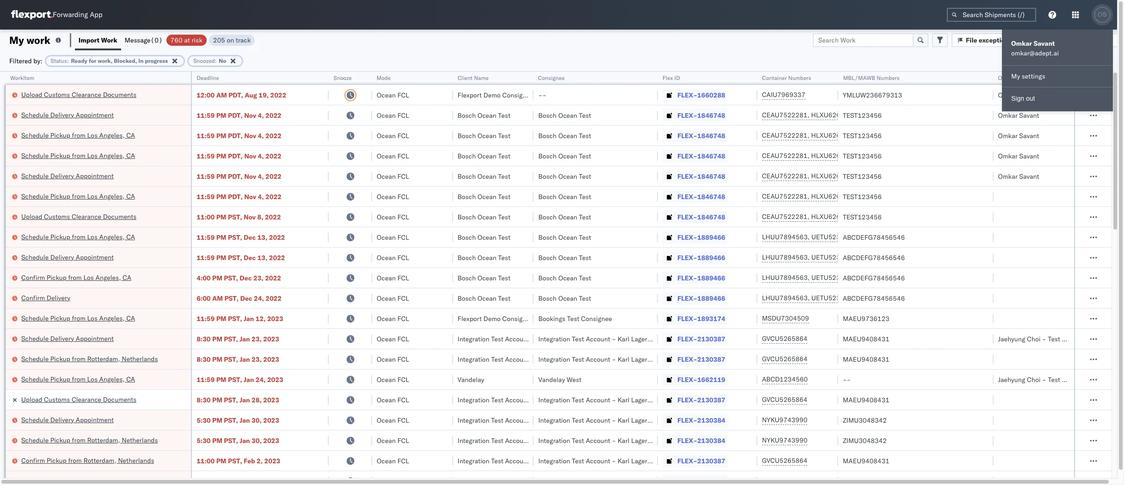 Task type: describe. For each thing, give the bounding box(es) containing it.
6 fcl from the top
[[398, 193, 409, 201]]

flex
[[663, 75, 673, 81]]

205 on track
[[213, 36, 251, 44]]

10 resize handle column header from the left
[[1064, 72, 1075, 486]]

4:00
[[197, 274, 211, 283]]

6:00 am pst, dec 24, 2022
[[197, 295, 282, 303]]

11 ocean fcl from the top
[[377, 295, 409, 303]]

vandelay west
[[539, 376, 582, 384]]

workitem button
[[6, 73, 182, 82]]

2 lhuu7894563, uetu5238478 from the top
[[763, 254, 857, 262]]

work
[[26, 34, 50, 47]]

mbl/mawb numbers button
[[839, 73, 985, 82]]

5 ceau7522281, hlxu6269489, hlxu8034992 from the top
[[763, 193, 906, 201]]

2 appointment from the top
[[76, 172, 114, 180]]

5:30 for schedule pickup from rotterdam, netherlands
[[197, 437, 211, 445]]

west
[[567, 376, 582, 384]]

760
[[171, 36, 183, 44]]

5 ocean fcl from the top
[[377, 172, 409, 181]]

msdu7304509
[[763, 315, 810, 323]]

schedule pickup from los angeles, ca for 6th schedule pickup from los angeles, ca link from the top of the page
[[21, 376, 135, 384]]

28,
[[252, 396, 262, 405]]

1 schedule pickup from los angeles, ca button from the top
[[21, 131, 135, 141]]

15 ocean fcl from the top
[[377, 376, 409, 384]]

flexport demo consignee for -
[[458, 91, 534, 99]]

flex-1660288
[[678, 91, 726, 99]]

work
[[101, 36, 117, 44]]

2 11:59 from the top
[[197, 132, 215, 140]]

action
[[1092, 36, 1113, 44]]

client name
[[458, 75, 489, 81]]

flexport for bookings test consignee
[[458, 315, 482, 323]]

out
[[1027, 95, 1036, 102]]

flex-2130387 for schedule pickup from rotterdam, netherlands
[[678, 356, 726, 364]]

24, for 2022
[[254, 295, 264, 303]]

3 upload customs clearance documents from the top
[[21, 396, 137, 404]]

12,
[[256, 315, 266, 323]]

2 lhuu7894563, from the top
[[763, 254, 810, 262]]

205
[[213, 36, 225, 44]]

flexport for --
[[458, 91, 482, 99]]

progress
[[145, 57, 168, 64]]

resize handle column header for client name
[[523, 72, 534, 486]]

pst, down 4:00 pm pst, dec 23, 2022
[[225, 295, 239, 303]]

4 uetu5238478 from the top
[[812, 294, 857, 303]]

2 1889466 from the top
[[698, 254, 726, 262]]

gvcu5265864 for schedule delivery appointment
[[763, 335, 808, 343]]

4, for 5th schedule delivery appointment link from the bottom of the page
[[258, 111, 264, 120]]

am for pdt,
[[216, 91, 227, 99]]

4 test123456 from the top
[[843, 172, 882, 181]]

flex id
[[663, 75, 681, 81]]

consignee button
[[534, 73, 649, 82]]

bookings test consignee
[[539, 315, 613, 323]]

feb
[[244, 457, 255, 466]]

resize handle column header for flex id
[[747, 72, 758, 486]]

schedule pickup from rotterdam, netherlands link for 5:30
[[21, 436, 158, 445]]

11 fcl from the top
[[398, 295, 409, 303]]

1660288
[[698, 91, 726, 99]]

id
[[675, 75, 681, 81]]

12:00
[[197, 91, 215, 99]]

caiu7969337
[[763, 91, 806, 99]]

5:30 pm pst, jan 30, 2023 for schedule pickup from rotterdam, netherlands
[[197, 437, 279, 445]]

schedule pickup from rotterdam, netherlands for 8:30 pm pst, jan 23, 2023
[[21, 355, 158, 363]]

3 flex-1846748 from the top
[[678, 152, 726, 160]]

ca for confirm pickup from los angeles, ca link
[[123, 274, 131, 282]]

destination
[[1063, 376, 1097, 384]]

1 lhuu7894563, from the top
[[763, 233, 810, 242]]

resize handle column header for consignee
[[647, 72, 658, 486]]

file exception
[[967, 36, 1010, 44]]

my settings
[[1012, 72, 1046, 81]]

risk
[[192, 36, 203, 44]]

bookings
[[539, 315, 566, 323]]

mode button
[[372, 73, 444, 82]]

17 flex- from the top
[[678, 417, 698, 425]]

my for my settings
[[1012, 72, 1021, 81]]

5 4, from the top
[[258, 193, 264, 201]]

at
[[184, 36, 190, 44]]

8 11:59 from the top
[[197, 315, 215, 323]]

3 maeu9408431 from the top
[[843, 396, 890, 405]]

: for status
[[67, 57, 69, 64]]

2 ceau7522281, hlxu6269489, hlxu8034992 from the top
[[763, 131, 906, 140]]

batch action
[[1073, 36, 1113, 44]]

confirm pickup from los angeles, ca link
[[21, 273, 131, 283]]

import work button
[[75, 30, 121, 50]]

5 schedule pickup from los angeles, ca button from the top
[[21, 314, 135, 324]]

mbl/mawb
[[843, 75, 876, 81]]

1 flex-1889466 from the top
[[678, 233, 726, 242]]

vandelay for vandelay west
[[539, 376, 565, 384]]

9 11:59 from the top
[[197, 376, 215, 384]]

2023 up 11:59 pm pst, jan 24, 2023
[[263, 356, 279, 364]]

schedule delivery appointment button for 8:30 pm pst, jan 23, 2023
[[21, 334, 114, 345]]

19 flex- from the top
[[678, 457, 698, 466]]

my work
[[9, 34, 50, 47]]

1662119
[[698, 376, 726, 384]]

schedule pickup from los angeles, ca for 2nd schedule pickup from los angeles, ca link from the bottom
[[21, 314, 135, 323]]

2 flex-1889466 from the top
[[678, 254, 726, 262]]

los for 1st schedule pickup from los angeles, ca link
[[87, 131, 98, 140]]

flexport demo consignee for bookings
[[458, 315, 534, 323]]

6 1846748 from the top
[[698, 213, 726, 221]]

13 ocean fcl from the top
[[377, 335, 409, 344]]

forwarding app link
[[11, 10, 103, 19]]

4 11:59 from the top
[[197, 172, 215, 181]]

batch action button
[[1058, 33, 1119, 47]]

container numbers
[[763, 75, 812, 81]]

15 flex- from the top
[[678, 376, 698, 384]]

my for my work
[[9, 34, 24, 47]]

1 uetu5238478 from the top
[[812, 233, 857, 242]]

flex-2130387 for confirm pickup from rotterdam, netherlands
[[678, 457, 726, 466]]

7 ocean fcl from the top
[[377, 213, 409, 221]]

flexport. image
[[11, 10, 53, 19]]

confirm pickup from los angeles, ca
[[21, 274, 131, 282]]

confirm for confirm pickup from los angeles, ca button
[[21, 274, 45, 282]]

3 hlxu6269489, from the top
[[812, 152, 859, 160]]

1 appointment from the top
[[76, 111, 114, 119]]

sign out button
[[1003, 89, 1114, 108]]

app
[[90, 10, 103, 19]]

10 schedule from the top
[[21, 355, 49, 363]]

4 omkar savant from the top
[[999, 152, 1040, 160]]

4 flex-1846748 from the top
[[678, 172, 726, 181]]

11:00 pm pst, feb 2, 2023
[[197, 457, 281, 466]]

container
[[763, 75, 787, 81]]

upload customs clearance documents link for 11:00 pm pst, nov 8, 2022
[[21, 212, 137, 221]]

no
[[219, 57, 226, 64]]

schedule pickup from rotterdam, netherlands link for 8:30
[[21, 355, 158, 364]]

5:30 for schedule delivery appointment
[[197, 417, 211, 425]]

13 fcl from the top
[[398, 335, 409, 344]]

2130387 for confirm pickup from rotterdam, netherlands
[[698, 457, 726, 466]]

demo for -
[[484, 91, 501, 99]]

0 vertical spatial --
[[539, 91, 547, 99]]

upload customs clearance documents link for 12:00 am pdt, aug 19, 2022
[[21, 90, 137, 99]]

2023 right 28,
[[263, 396, 279, 405]]

rotterdam, for 5:30 pm pst, jan 30, 2023
[[87, 437, 120, 445]]

resize handle column header for workitem
[[180, 72, 191, 486]]

2 schedule delivery appointment from the top
[[21, 172, 114, 180]]

numbers for container numbers
[[789, 75, 812, 81]]

(0)
[[151, 36, 163, 44]]

3 lhuu7894563, uetu5238478 from the top
[[763, 274, 857, 282]]

6 ceau7522281, hlxu6269489, hlxu8034992 from the top
[[763, 213, 906, 221]]

status
[[51, 57, 67, 64]]

pst, up 4:00 pm pst, dec 23, 2022
[[228, 254, 242, 262]]

3 abcdefg78456546 from the top
[[843, 274, 906, 283]]

pst, down 6:00 am pst, dec 24, 2022
[[228, 315, 242, 323]]

pst, down 8:30 pm pst, jan 28, 2023
[[224, 417, 238, 425]]

8 ocean fcl from the top
[[377, 233, 409, 242]]

forwarding app
[[53, 10, 103, 19]]

maeu9736123
[[843, 315, 890, 323]]

schedule delivery appointment for 8:30 pm pst, jan 23, 2023
[[21, 335, 114, 343]]

nyku9743990 for schedule delivery appointment
[[763, 416, 808, 425]]

pst, down 11:59 pm pst, jan 24, 2023
[[224, 396, 238, 405]]

9 fcl from the top
[[398, 254, 409, 262]]

gvcu5265864 for confirm pickup from rotterdam, netherlands
[[763, 457, 808, 466]]

blocked,
[[114, 57, 137, 64]]

8:30 for schedule delivery appointment
[[197, 335, 211, 344]]

6 hlxu8034992 from the top
[[861, 213, 906, 221]]

jaehyung choi - test origin agent
[[999, 335, 1099, 344]]

3 flex-2130387 from the top
[[678, 396, 726, 405]]

11:00 pm pst, nov 8, 2022
[[197, 213, 281, 221]]

flex-2130387 for schedule delivery appointment
[[678, 335, 726, 344]]

2130384 for schedule pickup from rotterdam, netherlands
[[698, 437, 726, 445]]

deadline button
[[192, 73, 320, 82]]

3 flex-1889466 from the top
[[678, 274, 726, 283]]

mode
[[377, 75, 391, 81]]

4, for 4th schedule delivery appointment link from the bottom of the page
[[258, 172, 264, 181]]

11 schedule from the top
[[21, 376, 49, 384]]

12:00 am pdt, aug 19, 2022
[[197, 91, 287, 99]]

jaehyung for jaehyung choi - test destination agent
[[999, 376, 1026, 384]]

760 at risk
[[171, 36, 203, 44]]

for
[[89, 57, 96, 64]]

2 schedule pickup from los angeles, ca link from the top
[[21, 151, 135, 160]]

1 schedule delivery appointment from the top
[[21, 111, 114, 119]]

1893174
[[698, 315, 726, 323]]

2 11:59 pm pst, dec 13, 2022 from the top
[[197, 254, 285, 262]]

Search Work text field
[[813, 33, 914, 47]]

angeles, for 4th schedule pickup from los angeles, ca link from the bottom
[[99, 192, 125, 201]]

schedule delivery appointment for 11:59 pm pst, dec 13, 2022
[[21, 253, 114, 262]]

1 ceau7522281, from the top
[[763, 111, 810, 119]]

3 8:30 from the top
[[197, 396, 211, 405]]

maeu9408431 for schedule pickup from rotterdam, netherlands
[[843, 356, 890, 364]]

1 11:59 from the top
[[197, 111, 215, 120]]

3 lhuu7894563, from the top
[[763, 274, 810, 282]]

4 schedule pickup from los angeles, ca link from the top
[[21, 233, 135, 242]]

confirm pickup from rotterdam, netherlands
[[21, 457, 154, 465]]

confirm pickup from rotterdam, netherlands link
[[21, 457, 154, 466]]

client name button
[[453, 73, 525, 82]]

jaehyung choi - test destination agent
[[999, 376, 1116, 384]]

jan for schedule delivery appointment link related to 8:30
[[240, 335, 250, 344]]

14 fcl from the top
[[398, 356, 409, 364]]

mbl/mawb numbers
[[843, 75, 900, 81]]

9 schedule from the top
[[21, 335, 49, 343]]

upload customs clearance documents for 12:00
[[21, 90, 137, 99]]

5 test123456 from the top
[[843, 193, 882, 201]]

jan left 28,
[[240, 396, 250, 405]]

3 resize handle column header from the left
[[361, 72, 372, 486]]

2023 up 8:30 pm pst, jan 28, 2023
[[267, 376, 283, 384]]

maeu9408431 for schedule delivery appointment
[[843, 335, 890, 344]]

client
[[458, 75, 473, 81]]

ca for 5th schedule pickup from los angeles, ca link from the bottom of the page
[[126, 152, 135, 160]]

1 ocean fcl from the top
[[377, 91, 409, 99]]

customs for 11:00 pm pst, nov 8, 2022
[[44, 213, 70, 221]]

gvcu5265864 for schedule pickup from rotterdam, netherlands
[[763, 355, 808, 364]]

2130387 for schedule pickup from rotterdam, netherlands
[[698, 356, 726, 364]]

5 hlxu8034992 from the top
[[861, 193, 906, 201]]

2 flex- from the top
[[678, 111, 698, 120]]

dec up 11:59 pm pst, jan 12, 2023 at the bottom
[[240, 295, 252, 303]]

4 ceau7522281, from the top
[[763, 172, 810, 180]]

5 schedule from the top
[[21, 192, 49, 201]]

flex-2130384 for schedule pickup from rotterdam, netherlands
[[678, 437, 726, 445]]

1 hlxu8034992 from the top
[[861, 111, 906, 119]]

confirm delivery for 2nd confirm delivery button from the bottom
[[21, 294, 70, 302]]

schedule delivery appointment link for 8:30
[[21, 334, 114, 344]]

16 ocean fcl from the top
[[377, 396, 409, 405]]

ymluw236679313
[[843, 91, 903, 99]]

1 1889466 from the top
[[698, 233, 726, 242]]

rotterdam, for 11:00 pm pst, feb 2, 2023
[[83, 457, 116, 465]]

workitem
[[10, 75, 34, 81]]

origin
[[1063, 335, 1080, 344]]

2 confirm delivery button from the top
[[21, 477, 70, 486]]

2 schedule delivery appointment button from the top
[[21, 171, 114, 182]]

1 confirm delivery button from the top
[[21, 294, 70, 304]]

4 fcl from the top
[[398, 152, 409, 160]]

by:
[[33, 57, 42, 65]]

os button
[[1093, 4, 1114, 25]]

2 omkar savant from the top
[[999, 111, 1040, 120]]

11:59 pm pst, jan 24, 2023
[[197, 376, 283, 384]]

pst, up 8:30 pm pst, jan 28, 2023
[[228, 376, 242, 384]]

aug
[[245, 91, 257, 99]]

3 fcl from the top
[[398, 132, 409, 140]]

2 13, from the top
[[258, 254, 268, 262]]

customs for 12:00 am pdt, aug 19, 2022
[[44, 90, 70, 99]]

3 11:59 from the top
[[197, 152, 215, 160]]

11 resize handle column header from the left
[[1101, 72, 1112, 486]]

5 11:59 from the top
[[197, 193, 215, 201]]

upload for 11:00 pm pst, nov 8, 2022
[[21, 213, 42, 221]]

agent for jaehyung choi - test origin agent
[[1082, 335, 1099, 344]]

5 flex- from the top
[[678, 172, 698, 181]]

12 ocean fcl from the top
[[377, 315, 409, 323]]

sign
[[1012, 95, 1025, 102]]

my settings link
[[1003, 68, 1114, 85]]

operator
[[999, 75, 1021, 81]]

upload customs clearance documents button for 11:00 pm pst, nov 8, 2022
[[21, 212, 137, 222]]

6 ocean fcl from the top
[[377, 193, 409, 201]]

3 omkar savant from the top
[[999, 132, 1040, 140]]

pst, down 11:59 pm pst, jan 12, 2023 at the bottom
[[224, 335, 238, 344]]

8 fcl from the top
[[398, 233, 409, 242]]

resize handle column header for deadline
[[318, 72, 329, 486]]

import work
[[79, 36, 117, 44]]

12 flex- from the top
[[678, 315, 698, 323]]

pst, up 6:00 am pst, dec 24, 2022
[[224, 274, 238, 283]]

4 abcdefg78456546 from the top
[[843, 295, 906, 303]]

7 schedule from the top
[[21, 253, 49, 262]]



Task type: vqa. For each thing, say whether or not it's contained in the screenshot.


Task type: locate. For each thing, give the bounding box(es) containing it.
lagerfeld
[[551, 335, 578, 344], [632, 335, 659, 344], [551, 356, 578, 364], [632, 356, 659, 364], [551, 396, 578, 405], [632, 396, 659, 405], [551, 417, 578, 425], [632, 417, 659, 425], [551, 437, 578, 445], [632, 437, 659, 445], [551, 457, 578, 466], [632, 457, 659, 466]]

1 vertical spatial jaehyung
[[999, 376, 1026, 384]]

deadline
[[197, 75, 219, 81]]

3 upload customs clearance documents link from the top
[[21, 395, 137, 405]]

8:30 for schedule pickup from rotterdam, netherlands
[[197, 356, 211, 364]]

1 customs from the top
[[44, 90, 70, 99]]

3 schedule delivery appointment from the top
[[21, 253, 114, 262]]

4 schedule delivery appointment from the top
[[21, 335, 114, 343]]

1 vertical spatial 11:00
[[197, 457, 215, 466]]

1 vertical spatial 13,
[[258, 254, 268, 262]]

4 schedule delivery appointment link from the top
[[21, 334, 114, 344]]

1 horizontal spatial --
[[843, 376, 851, 384]]

schedule delivery appointment for 5:30 pm pst, jan 30, 2023
[[21, 416, 114, 425]]

0 vertical spatial 5:30
[[197, 417, 211, 425]]

schedule pickup from los angeles, ca button
[[21, 131, 135, 141], [21, 151, 135, 161], [21, 192, 135, 202], [21, 233, 135, 243], [21, 314, 135, 324], [21, 375, 135, 385]]

flex-1846748
[[678, 111, 726, 120], [678, 132, 726, 140], [678, 152, 726, 160], [678, 172, 726, 181], [678, 193, 726, 201], [678, 213, 726, 221]]

ca for 6th schedule pickup from los angeles, ca link from the top of the page
[[126, 376, 135, 384]]

2 vertical spatial 23,
[[252, 356, 262, 364]]

jan down 11:59 pm pst, jan 12, 2023 at the bottom
[[240, 335, 250, 344]]

8:30 pm pst, jan 23, 2023 for schedule pickup from rotterdam, netherlands
[[197, 356, 279, 364]]

filtered by:
[[9, 57, 42, 65]]

2 vertical spatial upload
[[21, 396, 42, 404]]

1 vertical spatial 5:30
[[197, 437, 211, 445]]

netherlands for 5:30 pm pst, jan 30, 2023
[[122, 437, 158, 445]]

1 vertical spatial 8:30 pm pst, jan 23, 2023
[[197, 356, 279, 364]]

1 vertical spatial 8:30
[[197, 356, 211, 364]]

1 2130384 from the top
[[698, 417, 726, 425]]

angeles, for 5th schedule pickup from los angeles, ca link from the bottom of the page
[[99, 152, 125, 160]]

2 choi from the top
[[1028, 376, 1041, 384]]

0 vertical spatial flexport
[[458, 91, 482, 99]]

confirm
[[21, 274, 45, 282], [21, 294, 45, 302], [21, 457, 45, 465], [21, 477, 45, 486]]

test
[[499, 111, 511, 120], [579, 111, 592, 120], [499, 132, 511, 140], [579, 132, 592, 140], [499, 152, 511, 160], [579, 152, 592, 160], [499, 172, 511, 181], [579, 172, 592, 181], [499, 193, 511, 201], [579, 193, 592, 201], [499, 213, 511, 221], [579, 213, 592, 221], [499, 233, 511, 242], [579, 233, 592, 242], [499, 254, 511, 262], [579, 254, 592, 262], [499, 274, 511, 283], [579, 274, 592, 283], [499, 295, 511, 303], [579, 295, 592, 303], [568, 315, 580, 323], [492, 335, 504, 344], [572, 335, 585, 344], [1049, 335, 1061, 344], [492, 356, 504, 364], [572, 356, 585, 364], [1049, 376, 1061, 384], [492, 396, 504, 405], [572, 396, 585, 405], [492, 417, 504, 425], [572, 417, 585, 425], [492, 437, 504, 445], [572, 437, 585, 445], [492, 457, 504, 466], [572, 457, 585, 466]]

2023 right 2,
[[264, 457, 281, 466]]

0 vertical spatial upload customs clearance documents
[[21, 90, 137, 99]]

1 schedule pickup from los angeles, ca link from the top
[[21, 131, 135, 140]]

2 vertical spatial customs
[[44, 396, 70, 404]]

angeles, for 6th schedule pickup from los angeles, ca link from the top of the page
[[99, 376, 125, 384]]

0 vertical spatial customs
[[44, 90, 70, 99]]

1 vertical spatial schedule pickup from rotterdam, netherlands
[[21, 437, 158, 445]]

resize handle column header
[[180, 72, 191, 486], [318, 72, 329, 486], [361, 72, 372, 486], [442, 72, 453, 486], [523, 72, 534, 486], [647, 72, 658, 486], [747, 72, 758, 486], [828, 72, 839, 486], [983, 72, 994, 486], [1064, 72, 1075, 486], [1101, 72, 1112, 486]]

zimu3048342 for schedule delivery appointment
[[843, 417, 888, 425]]

13, down the "8,"
[[258, 233, 268, 242]]

2 customs from the top
[[44, 213, 70, 221]]

5:30 pm pst, jan 30, 2023 down 8:30 pm pst, jan 28, 2023
[[197, 417, 279, 425]]

0 horizontal spatial :
[[67, 57, 69, 64]]

os
[[1099, 11, 1108, 18]]

8:30 pm pst, jan 23, 2023
[[197, 335, 279, 344], [197, 356, 279, 364]]

5:30 pm pst, jan 30, 2023 for schedule delivery appointment
[[197, 417, 279, 425]]

1 vertical spatial am
[[212, 295, 223, 303]]

0 vertical spatial upload customs clearance documents link
[[21, 90, 137, 99]]

13 flex- from the top
[[678, 335, 698, 344]]

23, for schedule delivery appointment
[[252, 335, 262, 344]]

1 vertical spatial nyku9743990
[[763, 437, 808, 445]]

name
[[474, 75, 489, 81]]

my inside my settings link
[[1012, 72, 1021, 81]]

8:30 pm pst, jan 23, 2023 for schedule delivery appointment
[[197, 335, 279, 344]]

3 2130387 from the top
[[698, 396, 726, 405]]

1 vertical spatial demo
[[484, 315, 501, 323]]

schedule pickup from rotterdam, netherlands link
[[21, 355, 158, 364], [21, 436, 158, 445]]

1 abcdefg78456546 from the top
[[843, 233, 906, 242]]

omkar savant omkar@adept.ai
[[1012, 39, 1060, 57]]

1 zimu3048342 from the top
[[843, 417, 888, 425]]

1 vertical spatial 5:30 pm pst, jan 30, 2023
[[197, 437, 279, 445]]

0 vertical spatial jaehyung
[[999, 335, 1026, 344]]

17 ocean fcl from the top
[[377, 417, 409, 425]]

nyku9743990
[[763, 416, 808, 425], [763, 437, 808, 445]]

work,
[[98, 57, 113, 64]]

4,
[[258, 111, 264, 120], [258, 132, 264, 140], [258, 152, 264, 160], [258, 172, 264, 181], [258, 193, 264, 201]]

3 uetu5238478 from the top
[[812, 274, 857, 282]]

numbers inside button
[[877, 75, 900, 81]]

angeles, for 2nd schedule pickup from los angeles, ca link from the bottom
[[99, 314, 125, 323]]

exception
[[980, 36, 1010, 44]]

clearance for 12:00 am pdt, aug 19, 2022
[[72, 90, 101, 99]]

8:30 pm pst, jan 23, 2023 down 11:59 pm pst, jan 12, 2023 at the bottom
[[197, 335, 279, 344]]

rotterdam, for 8:30 pm pst, jan 23, 2023
[[87, 355, 120, 363]]

confirm delivery link for first confirm delivery button from the bottom of the page
[[21, 477, 70, 486]]

30, for schedule delivery appointment
[[252, 417, 262, 425]]

1 confirm delivery from the top
[[21, 294, 70, 302]]

flexport demo consignee
[[458, 91, 534, 99], [458, 315, 534, 323]]

1 horizontal spatial :
[[215, 57, 217, 64]]

30, for schedule pickup from rotterdam, netherlands
[[252, 437, 262, 445]]

3 customs from the top
[[44, 396, 70, 404]]

am right '12:00'
[[216, 91, 227, 99]]

11:00 for 11:00 pm pst, nov 8, 2022
[[197, 213, 215, 221]]

angeles, inside button
[[96, 274, 121, 282]]

1 vertical spatial 11:59 pm pst, dec 13, 2022
[[197, 254, 285, 262]]

2 resize handle column header from the left
[[318, 72, 329, 486]]

filtered
[[9, 57, 32, 65]]

zimu3048342 for schedule pickup from rotterdam, netherlands
[[843, 437, 888, 445]]

0 vertical spatial schedule pickup from rotterdam, netherlands link
[[21, 355, 158, 364]]

13, up 4:00 pm pst, dec 23, 2022
[[258, 254, 268, 262]]

1 fcl from the top
[[398, 91, 409, 99]]

8 schedule from the top
[[21, 314, 49, 323]]

1 vertical spatial rotterdam,
[[87, 437, 120, 445]]

0 vertical spatial am
[[216, 91, 227, 99]]

1 vertical spatial documents
[[103, 213, 137, 221]]

flex-2130387
[[678, 335, 726, 344], [678, 356, 726, 364], [678, 396, 726, 405], [678, 457, 726, 466]]

4 schedule pickup from los angeles, ca from the top
[[21, 233, 135, 241]]

schedule delivery appointment link for 5:30
[[21, 416, 114, 425]]

message
[[125, 36, 151, 44]]

0 vertical spatial rotterdam,
[[87, 355, 120, 363]]

8:30 up 11:59 pm pst, jan 24, 2023
[[197, 356, 211, 364]]

2 schedule delivery appointment link from the top
[[21, 171, 114, 181]]

4 maeu9408431 from the top
[[843, 457, 890, 466]]

1 documents from the top
[[103, 90, 137, 99]]

3 flex- from the top
[[678, 132, 698, 140]]

1846748
[[698, 111, 726, 120], [698, 132, 726, 140], [698, 152, 726, 160], [698, 172, 726, 181], [698, 193, 726, 201], [698, 213, 726, 221]]

0 vertical spatial choi
[[1028, 335, 1041, 344]]

upload customs clearance documents
[[21, 90, 137, 99], [21, 213, 137, 221], [21, 396, 137, 404]]

19,
[[259, 91, 269, 99]]

confirm for 2nd confirm delivery button from the bottom
[[21, 294, 45, 302]]

schedule pickup from rotterdam, netherlands for 5:30 pm pst, jan 30, 2023
[[21, 437, 158, 445]]

pst, left feb
[[228, 457, 242, 466]]

4 1846748 from the top
[[698, 172, 726, 181]]

confirm pickup from rotterdam, netherlands button
[[21, 457, 154, 467]]

4 ceau7522281, hlxu6269489, hlxu8034992 from the top
[[763, 172, 906, 180]]

-
[[539, 91, 543, 99], [543, 91, 547, 99], [532, 335, 536, 344], [612, 335, 616, 344], [1043, 335, 1047, 344], [532, 356, 536, 364], [612, 356, 616, 364], [843, 376, 847, 384], [847, 376, 851, 384], [1043, 376, 1047, 384], [532, 396, 536, 405], [612, 396, 616, 405], [532, 417, 536, 425], [612, 417, 616, 425], [532, 437, 536, 445], [612, 437, 616, 445], [532, 457, 536, 466], [612, 457, 616, 466]]

1 1846748 from the top
[[698, 111, 726, 120]]

2 uetu5238478 from the top
[[812, 254, 857, 262]]

ca for fourth schedule pickup from los angeles, ca link from the top of the page
[[126, 233, 135, 241]]

1 vertical spatial --
[[843, 376, 851, 384]]

2 upload customs clearance documents button from the top
[[21, 212, 137, 222]]

0 vertical spatial confirm delivery link
[[21, 294, 70, 303]]

fcl
[[398, 91, 409, 99], [398, 111, 409, 120], [398, 132, 409, 140], [398, 152, 409, 160], [398, 172, 409, 181], [398, 193, 409, 201], [398, 213, 409, 221], [398, 233, 409, 242], [398, 254, 409, 262], [398, 274, 409, 283], [398, 295, 409, 303], [398, 315, 409, 323], [398, 335, 409, 344], [398, 356, 409, 364], [398, 376, 409, 384], [398, 396, 409, 405], [398, 417, 409, 425], [398, 437, 409, 445], [398, 457, 409, 466]]

0 vertical spatial upload
[[21, 90, 42, 99]]

choi for destination
[[1028, 376, 1041, 384]]

1 vertical spatial agent
[[1098, 376, 1116, 384]]

0 vertical spatial flex-2130384
[[678, 417, 726, 425]]

omkar inside omkar savant omkar@adept.ai
[[1012, 39, 1033, 48]]

consignee inside button
[[539, 75, 565, 81]]

1 horizontal spatial vandelay
[[539, 376, 565, 384]]

choi left origin
[[1028, 335, 1041, 344]]

1 5:30 from the top
[[197, 417, 211, 425]]

3 gvcu5265864 from the top
[[763, 396, 808, 404]]

1 flexport demo consignee from the top
[[458, 91, 534, 99]]

1 vertical spatial netherlands
[[122, 437, 158, 445]]

ca for 1st schedule pickup from los angeles, ca link
[[126, 131, 135, 140]]

1 vertical spatial 24,
[[256, 376, 266, 384]]

1 vertical spatial confirm delivery button
[[21, 477, 70, 486]]

1 upload customs clearance documents link from the top
[[21, 90, 137, 99]]

1 vertical spatial confirm delivery
[[21, 477, 70, 486]]

2130387 for schedule delivery appointment
[[698, 335, 726, 344]]

6 test123456 from the top
[[843, 213, 882, 221]]

netherlands for 8:30 pm pst, jan 23, 2023
[[122, 355, 158, 363]]

23, up 6:00 am pst, dec 24, 2022
[[254, 274, 264, 283]]

agent right destination
[[1098, 376, 1116, 384]]

integration
[[458, 335, 490, 344], [539, 335, 571, 344], [458, 356, 490, 364], [539, 356, 571, 364], [458, 396, 490, 405], [539, 396, 571, 405], [458, 417, 490, 425], [539, 417, 571, 425], [458, 437, 490, 445], [539, 437, 571, 445], [458, 457, 490, 466], [539, 457, 571, 466]]

0 vertical spatial upload customs clearance documents button
[[21, 90, 137, 100]]

angeles, for confirm pickup from los angeles, ca link
[[96, 274, 121, 282]]

savant
[[1034, 39, 1056, 48], [1020, 91, 1040, 99], [1020, 111, 1040, 120], [1020, 132, 1040, 140], [1020, 152, 1040, 160], [1020, 172, 1040, 181]]

1 vertical spatial choi
[[1028, 376, 1041, 384]]

pst, up 11:00 pm pst, feb 2, 2023
[[224, 437, 238, 445]]

numbers up ymluw236679313
[[877, 75, 900, 81]]

0 vertical spatial 24,
[[254, 295, 264, 303]]

0 vertical spatial 11:59 pm pst, dec 13, 2022
[[197, 233, 285, 242]]

3 clearance from the top
[[72, 396, 101, 404]]

1 lhuu7894563, uetu5238478 from the top
[[763, 233, 857, 242]]

2 vertical spatial documents
[[103, 396, 137, 404]]

5:30 up 11:00 pm pst, feb 2, 2023
[[197, 437, 211, 445]]

sign out
[[1012, 95, 1036, 102]]

am right 6:00
[[212, 295, 223, 303]]

1 vandelay from the left
[[458, 376, 485, 384]]

1 test123456 from the top
[[843, 111, 882, 120]]

0 vertical spatial 11:00
[[197, 213, 215, 221]]

4 gvcu5265864 from the top
[[763, 457, 808, 466]]

1 vertical spatial confirm delivery link
[[21, 477, 70, 486]]

jan for 5:30's schedule delivery appointment link
[[240, 417, 250, 425]]

30, down 28,
[[252, 417, 262, 425]]

13 schedule from the top
[[21, 437, 49, 445]]

0 vertical spatial 8:30 pm pst, jan 23, 2023
[[197, 335, 279, 344]]

confirm for first confirm delivery button from the bottom of the page
[[21, 477, 45, 486]]

1 vertical spatial clearance
[[72, 213, 101, 221]]

5 schedule pickup from los angeles, ca link from the top
[[21, 314, 135, 323]]

2 vertical spatial clearance
[[72, 396, 101, 404]]

0 horizontal spatial vandelay
[[458, 376, 485, 384]]

ready
[[71, 57, 87, 64]]

my up filtered
[[9, 34, 24, 47]]

0 vertical spatial demo
[[484, 91, 501, 99]]

4 schedule pickup from los angeles, ca button from the top
[[21, 233, 135, 243]]

0 vertical spatial agent
[[1082, 335, 1099, 344]]

schedule pickup from rotterdam, netherlands button
[[21, 355, 158, 365], [21, 436, 158, 446]]

schedule delivery appointment button for 11:59 pm pst, dec 13, 2022
[[21, 253, 114, 263]]

0 horizontal spatial my
[[9, 34, 24, 47]]

Search Shipments (/) text field
[[948, 8, 1037, 22]]

24, up 28,
[[256, 376, 266, 384]]

0 vertical spatial 30,
[[252, 417, 262, 425]]

2023 down "12,"
[[263, 335, 279, 344]]

18 fcl from the top
[[398, 437, 409, 445]]

8:30
[[197, 335, 211, 344], [197, 356, 211, 364], [197, 396, 211, 405]]

1 vertical spatial schedule pickup from rotterdam, netherlands button
[[21, 436, 158, 446]]

2 confirm from the top
[[21, 294, 45, 302]]

uetu5238478
[[812, 233, 857, 242], [812, 254, 857, 262], [812, 274, 857, 282], [812, 294, 857, 303]]

pickup
[[50, 131, 70, 140], [50, 152, 70, 160], [50, 192, 70, 201], [50, 233, 70, 241], [47, 274, 67, 282], [50, 314, 70, 323], [50, 355, 70, 363], [50, 376, 70, 384], [50, 437, 70, 445], [47, 457, 67, 465]]

appointment for 11:59 pm pst, dec 13, 2022
[[76, 253, 114, 262]]

upload
[[21, 90, 42, 99], [21, 213, 42, 221], [21, 396, 42, 404]]

zimu3048342
[[843, 417, 888, 425], [843, 437, 888, 445]]

choi down jaehyung choi - test origin agent
[[1028, 376, 1041, 384]]

jan down 8:30 pm pst, jan 28, 2023
[[240, 417, 250, 425]]

1 vertical spatial upload
[[21, 213, 42, 221]]

gvcu5265864
[[763, 335, 808, 343], [763, 355, 808, 364], [763, 396, 808, 404], [763, 457, 808, 466]]

jan for 2nd schedule pickup from los angeles, ca link from the bottom
[[244, 315, 254, 323]]

angeles, for 1st schedule pickup from los angeles, ca link
[[99, 131, 125, 140]]

3 1889466 from the top
[[698, 274, 726, 283]]

0 vertical spatial 8:30
[[197, 335, 211, 344]]

jan up feb
[[240, 437, 250, 445]]

1 8:30 pm pst, jan 23, 2023 from the top
[[197, 335, 279, 344]]

1 vertical spatial flexport
[[458, 315, 482, 323]]

maeu9408431 for confirm pickup from rotterdam, netherlands
[[843, 457, 890, 466]]

jan
[[244, 315, 254, 323], [240, 335, 250, 344], [240, 356, 250, 364], [244, 376, 254, 384], [240, 396, 250, 405], [240, 417, 250, 425], [240, 437, 250, 445]]

1 vertical spatial upload customs clearance documents button
[[21, 212, 137, 222]]

11:59 pm pdt, nov 4, 2022 for 4th schedule delivery appointment link from the bottom of the page
[[197, 172, 282, 181]]

jan up 11:59 pm pst, jan 24, 2023
[[240, 356, 250, 364]]

lhuu7894563, uetu5238478
[[763, 233, 857, 242], [763, 254, 857, 262], [763, 274, 857, 282], [763, 294, 857, 303]]

2 documents from the top
[[103, 213, 137, 221]]

2 vertical spatial upload customs clearance documents link
[[21, 395, 137, 405]]

test123456
[[843, 111, 882, 120], [843, 132, 882, 140], [843, 152, 882, 160], [843, 172, 882, 181], [843, 193, 882, 201], [843, 213, 882, 221]]

8 flex- from the top
[[678, 233, 698, 242]]

schedule delivery appointment link
[[21, 110, 114, 120], [21, 171, 114, 181], [21, 253, 114, 262], [21, 334, 114, 344], [21, 416, 114, 425]]

11 flex- from the top
[[678, 295, 698, 303]]

1 vertical spatial upload customs clearance documents link
[[21, 212, 137, 221]]

3 ocean fcl from the top
[[377, 132, 409, 140]]

4 appointment from the top
[[76, 335, 114, 343]]

0 vertical spatial nyku9743990
[[763, 416, 808, 425]]

schedule delivery appointment button for 5:30 pm pst, jan 30, 2023
[[21, 416, 114, 426]]

2 vertical spatial netherlands
[[118, 457, 154, 465]]

0 horizontal spatial --
[[539, 91, 547, 99]]

1 hlxu6269489, from the top
[[812, 111, 859, 119]]

2023 right "12,"
[[267, 315, 283, 323]]

2 vertical spatial 8:30
[[197, 396, 211, 405]]

5 ceau7522281, from the top
[[763, 193, 810, 201]]

4 1889466 from the top
[[698, 295, 726, 303]]

0 vertical spatial zimu3048342
[[843, 417, 888, 425]]

5:30 pm pst, jan 30, 2023 up 11:00 pm pst, feb 2, 2023
[[197, 437, 279, 445]]

account
[[505, 335, 530, 344], [586, 335, 611, 344], [505, 356, 530, 364], [586, 356, 611, 364], [505, 396, 530, 405], [586, 396, 611, 405], [505, 417, 530, 425], [586, 417, 611, 425], [505, 437, 530, 445], [586, 437, 611, 445], [505, 457, 530, 466], [586, 457, 611, 466]]

jan for schedule pickup from rotterdam, netherlands link corresponding to 8:30
[[240, 356, 250, 364]]

2 upload customs clearance documents from the top
[[21, 213, 137, 221]]

9 flex- from the top
[[678, 254, 698, 262]]

confirm for confirm pickup from rotterdam, netherlands button
[[21, 457, 45, 465]]

5:30 down 8:30 pm pst, jan 28, 2023
[[197, 417, 211, 425]]

4 flex- from the top
[[678, 152, 698, 160]]

resize handle column header for mbl/mawb numbers
[[983, 72, 994, 486]]

1 confirm delivery link from the top
[[21, 294, 70, 303]]

11:59 pm pst, dec 13, 2022 down 11:00 pm pst, nov 8, 2022
[[197, 233, 285, 242]]

0 vertical spatial schedule pickup from rotterdam, netherlands
[[21, 355, 158, 363]]

1 vertical spatial customs
[[44, 213, 70, 221]]

demo
[[484, 91, 501, 99], [484, 315, 501, 323]]

pst,
[[228, 213, 242, 221], [228, 233, 242, 242], [228, 254, 242, 262], [224, 274, 238, 283], [225, 295, 239, 303], [228, 315, 242, 323], [224, 335, 238, 344], [224, 356, 238, 364], [228, 376, 242, 384], [224, 396, 238, 405], [224, 417, 238, 425], [224, 437, 238, 445], [228, 457, 242, 466]]

8:30 down 11:59 pm pst, jan 24, 2023
[[197, 396, 211, 405]]

pst, left the "8,"
[[228, 213, 242, 221]]

0 horizontal spatial numbers
[[789, 75, 812, 81]]

2130384 for schedule delivery appointment
[[698, 417, 726, 425]]

confirm delivery link for 2nd confirm delivery button from the bottom
[[21, 294, 70, 303]]

numbers inside button
[[789, 75, 812, 81]]

: left 'no'
[[215, 57, 217, 64]]

2 1846748 from the top
[[698, 132, 726, 140]]

los for 2nd schedule pickup from los angeles, ca link from the bottom
[[87, 314, 98, 323]]

1 numbers from the left
[[789, 75, 812, 81]]

: for snoozed
[[215, 57, 217, 64]]

ca inside confirm pickup from los angeles, ca link
[[123, 274, 131, 282]]

savant inside omkar savant omkar@adept.ai
[[1034, 39, 1056, 48]]

11:59 pm pst, dec 13, 2022 up 4:00 pm pst, dec 23, 2022
[[197, 254, 285, 262]]

11:59 pm pdt, nov 4, 2022 for 5th schedule delivery appointment link from the bottom of the page
[[197, 111, 282, 120]]

1 2130387 from the top
[[698, 335, 726, 344]]

2130387
[[698, 335, 726, 344], [698, 356, 726, 364], [698, 396, 726, 405], [698, 457, 726, 466]]

choi for origin
[[1028, 335, 1041, 344]]

11:59 pm pst, dec 13, 2022
[[197, 233, 285, 242], [197, 254, 285, 262]]

ocean fcl
[[377, 91, 409, 99], [377, 111, 409, 120], [377, 132, 409, 140], [377, 152, 409, 160], [377, 172, 409, 181], [377, 193, 409, 201], [377, 213, 409, 221], [377, 233, 409, 242], [377, 254, 409, 262], [377, 274, 409, 283], [377, 295, 409, 303], [377, 315, 409, 323], [377, 335, 409, 344], [377, 356, 409, 364], [377, 376, 409, 384], [377, 396, 409, 405], [377, 417, 409, 425], [377, 437, 409, 445], [377, 457, 409, 466]]

omkar
[[1012, 39, 1033, 48], [999, 91, 1018, 99], [999, 111, 1018, 120], [999, 132, 1018, 140], [999, 152, 1018, 160], [999, 172, 1018, 181]]

resize handle column header for mode
[[442, 72, 453, 486]]

1 vertical spatial 30,
[[252, 437, 262, 445]]

numbers up caiu7969337
[[789, 75, 812, 81]]

0 vertical spatial my
[[9, 34, 24, 47]]

file exception button
[[952, 33, 1016, 47], [952, 33, 1016, 47]]

1 vertical spatial schedule pickup from rotterdam, netherlands link
[[21, 436, 158, 445]]

2023 up 11:00 pm pst, feb 2, 2023
[[263, 437, 279, 445]]

3 schedule delivery appointment link from the top
[[21, 253, 114, 262]]

2 11:00 from the top
[[197, 457, 215, 466]]

1 horizontal spatial numbers
[[877, 75, 900, 81]]

flex id button
[[658, 73, 749, 82]]

2,
[[257, 457, 263, 466]]

1 11:59 pm pdt, nov 4, 2022 from the top
[[197, 111, 282, 120]]

8:30 pm pst, jan 23, 2023 up 11:59 pm pst, jan 24, 2023
[[197, 356, 279, 364]]

1 vertical spatial flex-2130384
[[678, 437, 726, 445]]

19 fcl from the top
[[398, 457, 409, 466]]

los inside button
[[83, 274, 94, 282]]

on
[[227, 36, 234, 44]]

0 vertical spatial confirm delivery
[[21, 294, 70, 302]]

24, for 2023
[[256, 376, 266, 384]]

2 hlxu6269489, from the top
[[812, 131, 859, 140]]

demo for bookings
[[484, 315, 501, 323]]

11:59 pm pdt, nov 4, 2022
[[197, 111, 282, 120], [197, 132, 282, 140], [197, 152, 282, 160], [197, 172, 282, 181], [197, 193, 282, 201]]

jan left "12,"
[[244, 315, 254, 323]]

container numbers button
[[758, 73, 830, 82]]

maeu9408431
[[843, 335, 890, 344], [843, 356, 890, 364], [843, 396, 890, 405], [843, 457, 890, 466]]

16 flex- from the top
[[678, 396, 698, 405]]

status : ready for work, blocked, in progress
[[51, 57, 168, 64]]

11:59
[[197, 111, 215, 120], [197, 132, 215, 140], [197, 152, 215, 160], [197, 172, 215, 181], [197, 193, 215, 201], [197, 233, 215, 242], [197, 254, 215, 262], [197, 315, 215, 323], [197, 376, 215, 384]]

2 maeu9408431 from the top
[[843, 356, 890, 364]]

schedule pickup from rotterdam, netherlands
[[21, 355, 158, 363], [21, 437, 158, 445]]

2023 down 8:30 pm pst, jan 28, 2023
[[263, 417, 279, 425]]

4 schedule from the top
[[21, 172, 49, 180]]

netherlands inside button
[[118, 457, 154, 465]]

my
[[9, 34, 24, 47], [1012, 72, 1021, 81]]

23, for schedule pickup from rotterdam, netherlands
[[252, 356, 262, 364]]

in
[[139, 57, 144, 64]]

los for fourth schedule pickup from los angeles, ca link from the top of the page
[[87, 233, 98, 241]]

8:30 pm pst, jan 28, 2023
[[197, 396, 279, 405]]

8,
[[257, 213, 264, 221]]

0 vertical spatial netherlands
[[122, 355, 158, 363]]

: left ready
[[67, 57, 69, 64]]

8:30 down 6:00
[[197, 335, 211, 344]]

dec up 6:00 am pst, dec 24, 2022
[[240, 274, 252, 283]]

30, up 2,
[[252, 437, 262, 445]]

6 schedule pickup from los angeles, ca from the top
[[21, 376, 135, 384]]

nyku9743990 for schedule pickup from rotterdam, netherlands
[[763, 437, 808, 445]]

angeles,
[[99, 131, 125, 140], [99, 152, 125, 160], [99, 192, 125, 201], [99, 233, 125, 241], [96, 274, 121, 282], [99, 314, 125, 323], [99, 376, 125, 384]]

los for 6th schedule pickup from los angeles, ca link from the top of the page
[[87, 376, 98, 384]]

resize handle column header for container numbers
[[828, 72, 839, 486]]

5 hlxu6269489, from the top
[[812, 193, 859, 201]]

1 vertical spatial upload customs clearance documents
[[21, 213, 137, 221]]

2 vertical spatial rotterdam,
[[83, 457, 116, 465]]

netherlands for 11:00 pm pst, feb 2, 2023
[[118, 457, 154, 465]]

1 flex-1846748 from the top
[[678, 111, 726, 120]]

flex-1662119
[[678, 376, 726, 384]]

my left settings in the right of the page
[[1012, 72, 1021, 81]]

15 fcl from the top
[[398, 376, 409, 384]]

5 schedule delivery appointment button from the top
[[21, 416, 114, 426]]

2 schedule pickup from los angeles, ca from the top
[[21, 152, 135, 160]]

1 vertical spatial 23,
[[252, 335, 262, 344]]

0 vertical spatial 23,
[[254, 274, 264, 283]]

23, up 11:59 pm pst, jan 24, 2023
[[252, 356, 262, 364]]

pst, down 11:00 pm pst, nov 8, 2022
[[228, 233, 242, 242]]

flex-2130384
[[678, 417, 726, 425], [678, 437, 726, 445]]

schedule pickup from rotterdam, netherlands button for 8:30 pm pst, jan 23, 2023
[[21, 355, 158, 365]]

numbers
[[789, 75, 812, 81], [877, 75, 900, 81]]

omkar@adept.ai
[[1012, 49, 1060, 57]]

3 schedule pickup from los angeles, ca link from the top
[[21, 192, 135, 201]]

jan for schedule pickup from rotterdam, netherlands link related to 5:30
[[240, 437, 250, 445]]

numbers for mbl/mawb numbers
[[877, 75, 900, 81]]

1 vertical spatial zimu3048342
[[843, 437, 888, 445]]

ceau7522281, hlxu6269489, hlxu8034992
[[763, 111, 906, 119], [763, 131, 906, 140], [763, 152, 906, 160], [763, 172, 906, 180], [763, 193, 906, 201], [763, 213, 906, 221]]

agent for jaehyung choi - test destination agent
[[1098, 376, 1116, 384]]

vandelay for vandelay
[[458, 376, 485, 384]]

jaehyung for jaehyung choi - test origin agent
[[999, 335, 1026, 344]]

schedule pickup from los angeles, ca for 1st schedule pickup from los angeles, ca link
[[21, 131, 135, 140]]

delivery
[[50, 111, 74, 119], [50, 172, 74, 180], [50, 253, 74, 262], [47, 294, 70, 302], [50, 335, 74, 343], [50, 416, 74, 425], [47, 477, 70, 486]]

schedule pickup from los angeles, ca link
[[21, 131, 135, 140], [21, 151, 135, 160], [21, 192, 135, 201], [21, 233, 135, 242], [21, 314, 135, 323], [21, 375, 135, 384]]

import
[[79, 36, 100, 44]]

0 vertical spatial clearance
[[72, 90, 101, 99]]

7 resize handle column header from the left
[[747, 72, 758, 486]]

0 vertical spatial flexport demo consignee
[[458, 91, 534, 99]]

0 vertical spatial 5:30 pm pst, jan 30, 2023
[[197, 417, 279, 425]]

pst, up 11:59 pm pst, jan 24, 2023
[[224, 356, 238, 364]]

4 lhuu7894563, from the top
[[763, 294, 810, 303]]

angeles, for fourth schedule pickup from los angeles, ca link from the top of the page
[[99, 233, 125, 241]]

0 vertical spatial documents
[[103, 90, 137, 99]]

jan for 6th schedule pickup from los angeles, ca link from the top of the page
[[244, 376, 254, 384]]

appointment for 8:30 pm pst, jan 23, 2023
[[76, 335, 114, 343]]

schedule pickup from rotterdam, netherlands button for 5:30 pm pst, jan 30, 2023
[[21, 436, 158, 446]]

0 vertical spatial 13,
[[258, 233, 268, 242]]

1 vertical spatial my
[[1012, 72, 1021, 81]]

los for confirm pickup from los angeles, ca link
[[83, 274, 94, 282]]

1 upload customs clearance documents button from the top
[[21, 90, 137, 100]]

24, up "12,"
[[254, 295, 264, 303]]

11:00 for 11:00 pm pst, feb 2, 2023
[[197, 457, 215, 466]]

1 vertical spatial flexport demo consignee
[[458, 315, 534, 323]]

ca for 4th schedule pickup from los angeles, ca link from the bottom
[[126, 192, 135, 201]]

batch
[[1073, 36, 1091, 44]]

2 vertical spatial upload customs clearance documents
[[21, 396, 137, 404]]

agent right origin
[[1082, 335, 1099, 344]]

5 omkar savant from the top
[[999, 172, 1040, 181]]

integration test account - karl lagerfeld
[[458, 335, 578, 344], [539, 335, 659, 344], [458, 356, 578, 364], [539, 356, 659, 364], [458, 396, 578, 405], [539, 396, 659, 405], [458, 417, 578, 425], [539, 417, 659, 425], [458, 437, 578, 445], [539, 437, 659, 445], [458, 457, 578, 466], [539, 457, 659, 466]]

dec up 4:00 pm pst, dec 23, 2022
[[244, 254, 256, 262]]

23, down "12,"
[[252, 335, 262, 344]]

confirm pickup from los angeles, ca button
[[21, 273, 131, 283]]

jan up 28,
[[244, 376, 254, 384]]

1 horizontal spatial my
[[1012, 72, 1021, 81]]

flex-2130384 for schedule delivery appointment
[[678, 417, 726, 425]]

0 vertical spatial confirm delivery button
[[21, 294, 70, 304]]

0 vertical spatial schedule pickup from rotterdam, netherlands button
[[21, 355, 158, 365]]

1 vertical spatial 2130384
[[698, 437, 726, 445]]

dec down 11:00 pm pst, nov 8, 2022
[[244, 233, 256, 242]]

0 vertical spatial 2130384
[[698, 417, 726, 425]]



